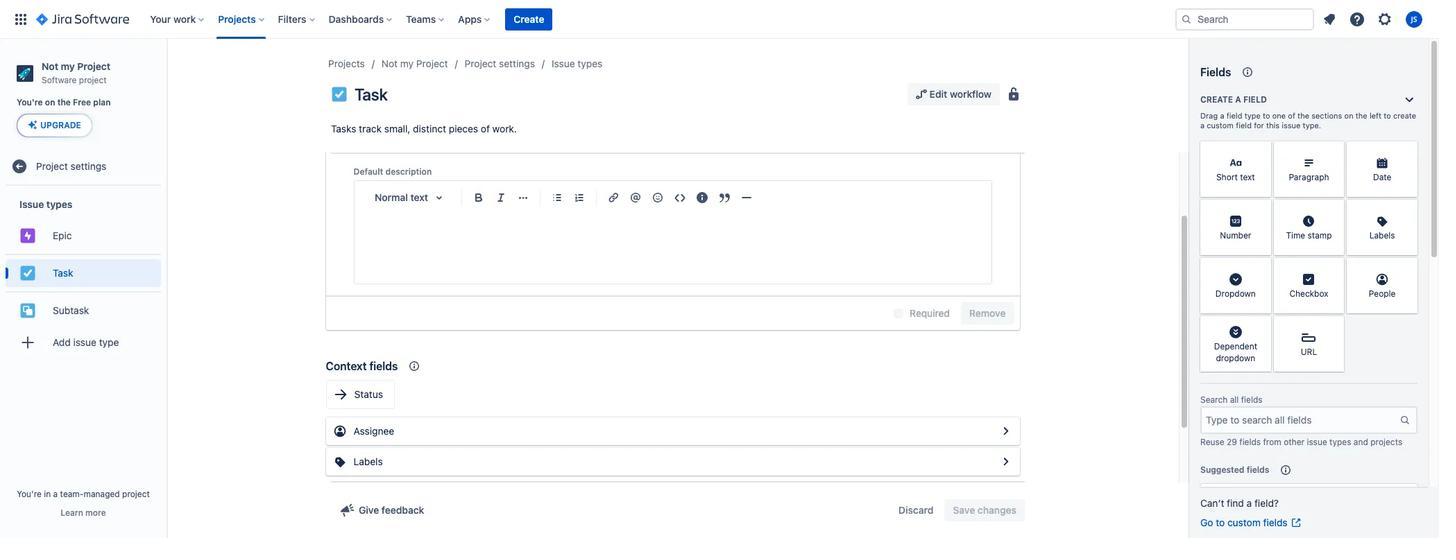 Task type: vqa. For each thing, say whether or not it's contained in the screenshot.
Go
yes



Task type: describe. For each thing, give the bounding box(es) containing it.
required
[[910, 307, 950, 319]]

assignee button
[[326, 418, 1020, 445]]

more information image for labels
[[1400, 201, 1416, 218]]

labels button
[[326, 448, 1020, 476]]

0 horizontal spatial of
[[481, 123, 490, 135]]

your
[[150, 13, 171, 25]]

suggested fields
[[1200, 465, 1269, 475]]

dropdown
[[1216, 289, 1256, 299]]

reuse 29 fields from other issue types and projects
[[1200, 437, 1402, 448]]

project inside not my project software project
[[79, 75, 107, 85]]

of inside the "drag a field type to one of the sections on the left to create a custom field for this issue type."
[[1288, 111, 1295, 120]]

suggested
[[1200, 465, 1244, 475]]

numbered list ⌘⇧7 image
[[571, 189, 587, 206]]

filters button
[[274, 8, 320, 30]]

add issue type button
[[6, 329, 161, 357]]

projects for "projects" popup button at the top of page
[[218, 13, 256, 25]]

apps
[[458, 13, 482, 25]]

for
[[1254, 121, 1264, 130]]

more information image for dependent dropdown
[[1253, 318, 1270, 334]]

create for create a field
[[1200, 94, 1233, 105]]

create for create
[[514, 13, 544, 25]]

edit workflow button
[[907, 83, 1000, 105]]

projects link
[[328, 56, 365, 72]]

quote image
[[716, 189, 732, 206]]

can't
[[1200, 498, 1224, 509]]

stamp
[[1308, 231, 1332, 241]]

type inside the "drag a field type to one of the sections on the left to create a custom field for this issue type."
[[1245, 111, 1261, 120]]

a right find
[[1247, 498, 1252, 509]]

more information image for people
[[1400, 260, 1416, 276]]

fields left this link will be opened in a new tab image
[[1263, 517, 1288, 529]]

labels for open field configuration image within labels button
[[354, 456, 383, 468]]

distinct
[[413, 123, 446, 135]]

paragraph
[[1289, 172, 1329, 183]]

more information image for paragraph
[[1326, 143, 1343, 160]]

italic ⌘i image
[[492, 189, 509, 206]]

0 vertical spatial task
[[355, 85, 388, 104]]

track
[[359, 123, 382, 135]]

more information image for date
[[1400, 143, 1416, 160]]

add issue type image
[[19, 335, 36, 351]]

text for short text
[[1240, 172, 1255, 183]]

0 horizontal spatial issue
[[19, 198, 44, 210]]

go
[[1200, 517, 1213, 529]]

not my project software project
[[42, 60, 110, 85]]

my for not my project software project
[[61, 60, 75, 72]]

pieces
[[449, 123, 478, 135]]

project inside 'not my project' link
[[416, 58, 448, 69]]

search image
[[1181, 14, 1192, 25]]

help image
[[1349, 11, 1366, 27]]

default description
[[354, 167, 432, 177]]

my for not my project
[[400, 58, 414, 69]]

2 vertical spatial field
[[1236, 121, 1252, 130]]

give
[[359, 504, 379, 516]]

sidebar navigation image
[[151, 56, 182, 83]]

more information image for number
[[1253, 201, 1270, 218]]

1 horizontal spatial to
[[1263, 111, 1270, 120]]

upgrade button
[[17, 115, 92, 137]]

more information about the fields image
[[1239, 64, 1256, 80]]

you're on the free plan
[[17, 97, 111, 108]]

normal text button
[[368, 182, 456, 213]]

bold ⌘b image
[[470, 189, 487, 206]]

give feedback button
[[331, 500, 433, 522]]

fields
[[1200, 66, 1231, 78]]

your profile and settings image
[[1406, 11, 1422, 27]]

type.
[[1303, 121, 1321, 130]]

team-
[[60, 489, 84, 500]]

create button
[[505, 8, 553, 30]]

learn more
[[61, 508, 106, 518]]

Type to search all fields text field
[[1202, 408, 1400, 433]]

bullet list ⌘⇧8 image
[[549, 189, 565, 206]]

from
[[1263, 437, 1281, 448]]

status
[[354, 389, 383, 400]]

fields left more information about the context fields image
[[369, 360, 398, 373]]

reuse
[[1200, 437, 1224, 448]]

projects button
[[214, 8, 270, 30]]

task inside group
[[53, 267, 73, 279]]

can't find a field?
[[1200, 498, 1279, 509]]

short text
[[1216, 172, 1255, 183]]

description
[[385, 167, 432, 177]]

2 horizontal spatial types
[[1330, 437, 1351, 448]]

default
[[354, 167, 383, 177]]

notifications image
[[1321, 11, 1338, 27]]

custom inside the "drag a field type to one of the sections on the left to create a custom field for this issue type."
[[1207, 121, 1234, 130]]

create
[[1393, 111, 1416, 120]]

emoji image
[[649, 189, 666, 206]]

this
[[1266, 121, 1280, 130]]

drag
[[1200, 111, 1218, 120]]

2 horizontal spatial the
[[1356, 111, 1367, 120]]

time
[[1286, 231, 1305, 241]]

go to custom fields
[[1200, 517, 1288, 529]]

1 vertical spatial settings
[[70, 160, 106, 172]]

task group
[[6, 254, 161, 292]]

all
[[1230, 395, 1239, 405]]

more information image for dropdown
[[1253, 260, 1270, 276]]

mention image
[[627, 189, 644, 206]]

more formatting image
[[515, 189, 531, 206]]

info panel image
[[694, 189, 710, 206]]

left
[[1370, 111, 1382, 120]]

no restrictions image
[[1005, 86, 1022, 103]]

more information about the suggested fields image
[[1278, 462, 1294, 479]]

banner containing your work
[[0, 0, 1439, 39]]

appswitcher icon image
[[12, 11, 29, 27]]

a right in
[[53, 489, 58, 500]]

subtask
[[53, 305, 89, 316]]

edit
[[930, 88, 947, 100]]

small,
[[384, 123, 410, 135]]

you're for you're on the free plan
[[17, 97, 43, 108]]

a down the drag
[[1200, 121, 1205, 130]]

type inside button
[[99, 336, 119, 348]]

and
[[1354, 437, 1368, 448]]

go to custom fields link
[[1200, 516, 1301, 530]]

fields left more information about the suggested fields image
[[1247, 465, 1269, 475]]

checkbox
[[1289, 289, 1328, 299]]

sections
[[1312, 111, 1342, 120]]

2 horizontal spatial to
[[1384, 111, 1391, 120]]

learn
[[61, 508, 83, 518]]

0 vertical spatial project settings link
[[465, 56, 535, 72]]

1 horizontal spatial issue
[[552, 58, 575, 69]]

primary element
[[8, 0, 1175, 39]]

project inside not my project software project
[[77, 60, 110, 72]]



Task type: locate. For each thing, give the bounding box(es) containing it.
settings down upgrade
[[70, 160, 106, 172]]

1 vertical spatial project
[[122, 489, 150, 500]]

code snippet image
[[671, 189, 688, 206]]

1 vertical spatial custom
[[1227, 517, 1261, 529]]

a down more information about the fields icon
[[1235, 94, 1241, 105]]

0 vertical spatial on
[[45, 97, 55, 108]]

1 horizontal spatial issue types
[[552, 58, 602, 69]]

dropdown
[[1216, 353, 1255, 364]]

1 horizontal spatial create
[[1200, 94, 1233, 105]]

1 horizontal spatial settings
[[499, 58, 535, 69]]

on inside the "drag a field type to one of the sections on the left to create a custom field for this issue type."
[[1344, 111, 1353, 120]]

open field configuration image
[[997, 423, 1014, 440], [997, 454, 1014, 470]]

1 horizontal spatial project
[[122, 489, 150, 500]]

open field configuration image inside labels button
[[997, 454, 1014, 470]]

tasks
[[331, 123, 356, 135]]

types left and
[[1330, 437, 1351, 448]]

on up 'upgrade' button
[[45, 97, 55, 108]]

settings image
[[1377, 11, 1393, 27]]

short
[[1216, 172, 1238, 183]]

my up software
[[61, 60, 75, 72]]

free
[[73, 97, 91, 108]]

on
[[45, 97, 55, 108], [1344, 111, 1353, 120]]

close field configuration image
[[997, 137, 1014, 153]]

0 horizontal spatial issue types
[[19, 198, 72, 210]]

workflow
[[950, 88, 992, 100]]

0 vertical spatial custom
[[1207, 121, 1234, 130]]

issue down one
[[1282, 121, 1301, 130]]

project
[[416, 58, 448, 69], [465, 58, 496, 69], [77, 60, 110, 72], [36, 160, 68, 172]]

0 vertical spatial labels
[[1369, 231, 1395, 241]]

to right 'left'
[[1384, 111, 1391, 120]]

1 horizontal spatial type
[[1245, 111, 1261, 120]]

fields right 29
[[1239, 437, 1261, 448]]

in
[[44, 489, 51, 500]]

projects right work
[[218, 13, 256, 25]]

1 vertical spatial project settings link
[[6, 153, 161, 181]]

drag a field type to one of the sections on the left to create a custom field for this issue type.
[[1200, 111, 1416, 130]]

labels up people
[[1369, 231, 1395, 241]]

0 vertical spatial issue types
[[552, 58, 602, 69]]

dependent
[[1214, 341, 1257, 352]]

you're
[[17, 97, 43, 108], [17, 489, 42, 500]]

project settings link
[[465, 56, 535, 72], [6, 153, 161, 181]]

create a field
[[1200, 94, 1267, 105]]

feedback
[[382, 504, 424, 516]]

1 vertical spatial types
[[46, 198, 72, 210]]

more information image
[[1400, 143, 1416, 160], [1253, 201, 1270, 218], [1326, 201, 1343, 218], [1400, 201, 1416, 218], [1253, 260, 1270, 276], [1326, 260, 1343, 276]]

open field configuration image for assignee
[[997, 423, 1014, 440]]

more information image
[[1253, 143, 1270, 160], [1326, 143, 1343, 160], [1400, 260, 1416, 276], [1253, 318, 1270, 334]]

1 vertical spatial text
[[410, 192, 428, 203]]

not right projects link
[[381, 58, 398, 69]]

Search field
[[1175, 8, 1314, 30]]

projects for projects link
[[328, 58, 365, 69]]

types down primary element
[[578, 58, 602, 69]]

filters
[[278, 13, 306, 25]]

0 horizontal spatial settings
[[70, 160, 106, 172]]

task
[[355, 85, 388, 104], [53, 267, 73, 279]]

project up plan
[[77, 60, 110, 72]]

2 open field configuration image from the top
[[997, 454, 1014, 470]]

project down the teams popup button
[[416, 58, 448, 69]]

you're up 'upgrade' button
[[17, 97, 43, 108]]

1 vertical spatial project settings
[[36, 160, 106, 172]]

group containing issue types
[[6, 186, 161, 365]]

1 vertical spatial projects
[[328, 58, 365, 69]]

to right go
[[1216, 517, 1225, 529]]

create right apps dropdown button
[[514, 13, 544, 25]]

0 vertical spatial text
[[1240, 172, 1255, 183]]

issue up epic link
[[19, 198, 44, 210]]

1 vertical spatial create
[[1200, 94, 1233, 105]]

0 vertical spatial open field configuration image
[[997, 423, 1014, 440]]

1 vertical spatial field
[[1227, 111, 1242, 120]]

create inside button
[[514, 13, 544, 25]]

text down description
[[410, 192, 428, 203]]

open field configuration image inside assignee button
[[997, 423, 1014, 440]]

projects
[[1371, 437, 1402, 448]]

number
[[1220, 231, 1251, 241]]

context fields
[[326, 360, 398, 373]]

issue inside the "drag a field type to one of the sections on the left to create a custom field for this issue type."
[[1282, 121, 1301, 130]]

your work button
[[146, 8, 210, 30]]

issue
[[552, 58, 575, 69], [19, 198, 44, 210]]

not my project
[[381, 58, 448, 69]]

url
[[1301, 347, 1317, 358]]

0 vertical spatial project settings
[[465, 58, 535, 69]]

0 horizontal spatial project
[[79, 75, 107, 85]]

task link
[[6, 260, 161, 287]]

context
[[326, 360, 367, 373]]

1 vertical spatial issue
[[19, 198, 44, 210]]

discard
[[898, 504, 934, 516]]

0 vertical spatial type
[[1245, 111, 1261, 120]]

0 horizontal spatial create
[[514, 13, 544, 25]]

types
[[578, 58, 602, 69], [46, 198, 72, 210], [1330, 437, 1351, 448]]

one
[[1272, 111, 1286, 120]]

divider image
[[738, 189, 755, 206]]

issue types link
[[552, 56, 602, 72]]

custom down the drag
[[1207, 121, 1234, 130]]

text right 'short'
[[1240, 172, 1255, 183]]

more information image for time stamp
[[1326, 201, 1343, 218]]

this link will be opened in a new tab image
[[1290, 518, 1301, 529]]

1 vertical spatial of
[[481, 123, 490, 135]]

projects inside popup button
[[218, 13, 256, 25]]

issue type icon image
[[331, 86, 348, 103]]

teams
[[406, 13, 436, 25]]

project settings down apps dropdown button
[[465, 58, 535, 69]]

add
[[53, 336, 71, 348]]

project settings down upgrade
[[36, 160, 106, 172]]

epic link
[[6, 222, 161, 250]]

my inside not my project software project
[[61, 60, 75, 72]]

type down subtask link
[[99, 336, 119, 348]]

1 vertical spatial issue
[[73, 336, 96, 348]]

the left 'left'
[[1356, 111, 1367, 120]]

you're in a team-managed project
[[17, 489, 150, 500]]

1 horizontal spatial types
[[578, 58, 602, 69]]

0 horizontal spatial types
[[46, 198, 72, 210]]

0 vertical spatial field
[[1243, 94, 1267, 105]]

not up software
[[42, 60, 58, 72]]

2 vertical spatial types
[[1330, 437, 1351, 448]]

project up plan
[[79, 75, 107, 85]]

0 vertical spatial issue
[[552, 58, 575, 69]]

the
[[57, 97, 71, 108], [1298, 111, 1309, 120], [1356, 111, 1367, 120]]

0 horizontal spatial projects
[[218, 13, 256, 25]]

0 horizontal spatial labels
[[354, 456, 383, 468]]

edit workflow
[[930, 88, 992, 100]]

0 vertical spatial settings
[[499, 58, 535, 69]]

2 horizontal spatial issue
[[1307, 437, 1327, 448]]

the up type.
[[1298, 111, 1309, 120]]

1 vertical spatial issue types
[[19, 198, 72, 210]]

my
[[400, 58, 414, 69], [61, 60, 75, 72]]

open field configuration image for labels
[[997, 454, 1014, 470]]

field for create
[[1243, 94, 1267, 105]]

to up this
[[1263, 111, 1270, 120]]

text for normal text
[[410, 192, 428, 203]]

my down teams
[[400, 58, 414, 69]]

issue down primary element
[[552, 58, 575, 69]]

dashboards button
[[324, 8, 398, 30]]

0 horizontal spatial on
[[45, 97, 55, 108]]

0 vertical spatial project
[[79, 75, 107, 85]]

of right one
[[1288, 111, 1295, 120]]

1 horizontal spatial on
[[1344, 111, 1353, 120]]

issue inside button
[[73, 336, 96, 348]]

1 horizontal spatial my
[[400, 58, 414, 69]]

0 vertical spatial issue
[[1282, 121, 1301, 130]]

task right issue type icon
[[355, 85, 388, 104]]

0 horizontal spatial text
[[410, 192, 428, 203]]

issue types down primary element
[[552, 58, 602, 69]]

issue right "other" at the bottom of the page
[[1307, 437, 1327, 448]]

1 horizontal spatial the
[[1298, 111, 1309, 120]]

fields right all
[[1241, 395, 1263, 405]]

epic
[[53, 230, 72, 241]]

1 you're from the top
[[17, 97, 43, 108]]

0 horizontal spatial issue
[[73, 336, 96, 348]]

task down epic
[[53, 267, 73, 279]]

dashboards
[[329, 13, 384, 25]]

your work
[[150, 13, 196, 25]]

0 horizontal spatial project settings
[[36, 160, 106, 172]]

banner
[[0, 0, 1439, 39]]

give feedback
[[359, 504, 424, 516]]

more information image for checkbox
[[1326, 260, 1343, 276]]

the left free
[[57, 97, 71, 108]]

field?
[[1255, 498, 1279, 509]]

other
[[1284, 437, 1305, 448]]

0 vertical spatial create
[[514, 13, 544, 25]]

normal text
[[375, 192, 428, 203]]

plan
[[93, 97, 111, 108]]

upgrade
[[40, 120, 81, 131]]

not for not my project software project
[[42, 60, 58, 72]]

2 vertical spatial issue
[[1307, 437, 1327, 448]]

learn more button
[[61, 508, 106, 519]]

1 horizontal spatial not
[[381, 58, 398, 69]]

1 horizontal spatial issue
[[1282, 121, 1301, 130]]

0 horizontal spatial not
[[42, 60, 58, 72]]

issue right add
[[73, 336, 96, 348]]

1 horizontal spatial labels
[[1369, 231, 1395, 241]]

1 vertical spatial open field configuration image
[[997, 454, 1014, 470]]

1 vertical spatial you're
[[17, 489, 42, 500]]

field for drag
[[1227, 111, 1242, 120]]

assignee
[[354, 425, 394, 437]]

dependent dropdown
[[1214, 341, 1257, 364]]

field up for on the right
[[1243, 94, 1267, 105]]

1 horizontal spatial project settings link
[[465, 56, 535, 72]]

managed
[[84, 489, 120, 500]]

more
[[85, 508, 106, 518]]

2 you're from the top
[[17, 489, 42, 500]]

0 vertical spatial you're
[[17, 97, 43, 108]]

more information image for short text
[[1253, 143, 1270, 160]]

labels down assignee at the bottom left of the page
[[354, 456, 383, 468]]

project down 'upgrade' button
[[36, 160, 68, 172]]

not my project link
[[381, 56, 448, 72]]

work
[[173, 13, 196, 25]]

1 horizontal spatial projects
[[328, 58, 365, 69]]

1 horizontal spatial task
[[355, 85, 388, 104]]

project right managed
[[122, 489, 150, 500]]

search
[[1200, 395, 1228, 405]]

find
[[1227, 498, 1244, 509]]

not inside not my project software project
[[42, 60, 58, 72]]

0 vertical spatial of
[[1288, 111, 1295, 120]]

software
[[42, 75, 77, 85]]

0 vertical spatial projects
[[218, 13, 256, 25]]

1 vertical spatial labels
[[354, 456, 383, 468]]

projects
[[218, 13, 256, 25], [328, 58, 365, 69]]

0 horizontal spatial my
[[61, 60, 75, 72]]

text
[[1240, 172, 1255, 183], [410, 192, 428, 203]]

0 horizontal spatial to
[[1216, 517, 1225, 529]]

1 vertical spatial type
[[99, 336, 119, 348]]

project down apps dropdown button
[[465, 58, 496, 69]]

0 horizontal spatial task
[[53, 267, 73, 279]]

more information about the context fields image
[[406, 358, 423, 375]]

issue types up epic
[[19, 198, 72, 210]]

on right sections
[[1344, 111, 1353, 120]]

text inside normal text dropdown button
[[410, 192, 428, 203]]

field left for on the right
[[1236, 121, 1252, 130]]

0 horizontal spatial project settings link
[[6, 153, 161, 181]]

project
[[79, 75, 107, 85], [122, 489, 150, 500]]

a right the drag
[[1220, 111, 1224, 120]]

settings down create button
[[499, 58, 535, 69]]

normal
[[375, 192, 408, 203]]

date
[[1373, 172, 1391, 183]]

jira software image
[[36, 11, 129, 27], [36, 11, 129, 27]]

project settings link down apps dropdown button
[[465, 56, 535, 72]]

1 horizontal spatial of
[[1288, 111, 1295, 120]]

you're for you're in a team-managed project
[[17, 489, 42, 500]]

1 horizontal spatial project settings
[[465, 58, 535, 69]]

labels inside button
[[354, 456, 383, 468]]

project settings link down upgrade
[[6, 153, 161, 181]]

labels for more information icon corresponding to labels
[[1369, 231, 1395, 241]]

not for not my project
[[381, 58, 398, 69]]

1 vertical spatial task
[[53, 267, 73, 279]]

1 vertical spatial on
[[1344, 111, 1353, 120]]

type up for on the right
[[1245, 111, 1261, 120]]

1 open field configuration image from the top
[[997, 423, 1014, 440]]

0 horizontal spatial type
[[99, 336, 119, 348]]

discard button
[[890, 500, 942, 522]]

field down create a field
[[1227, 111, 1242, 120]]

teams button
[[402, 8, 450, 30]]

add issue type
[[53, 336, 119, 348]]

work.
[[492, 123, 517, 135]]

create up the drag
[[1200, 94, 1233, 105]]

search all fields
[[1200, 395, 1263, 405]]

group
[[6, 186, 161, 365]]

0 horizontal spatial the
[[57, 97, 71, 108]]

of left the work.
[[481, 123, 490, 135]]

0 vertical spatial types
[[578, 58, 602, 69]]

1 horizontal spatial text
[[1240, 172, 1255, 183]]

subtask link
[[6, 297, 161, 325]]

you're left in
[[17, 489, 42, 500]]

projects up issue type icon
[[328, 58, 365, 69]]

types up epic
[[46, 198, 72, 210]]

time stamp
[[1286, 231, 1332, 241]]

29
[[1227, 437, 1237, 448]]

link image
[[605, 189, 621, 206]]

custom down can't find a field?
[[1227, 517, 1261, 529]]



